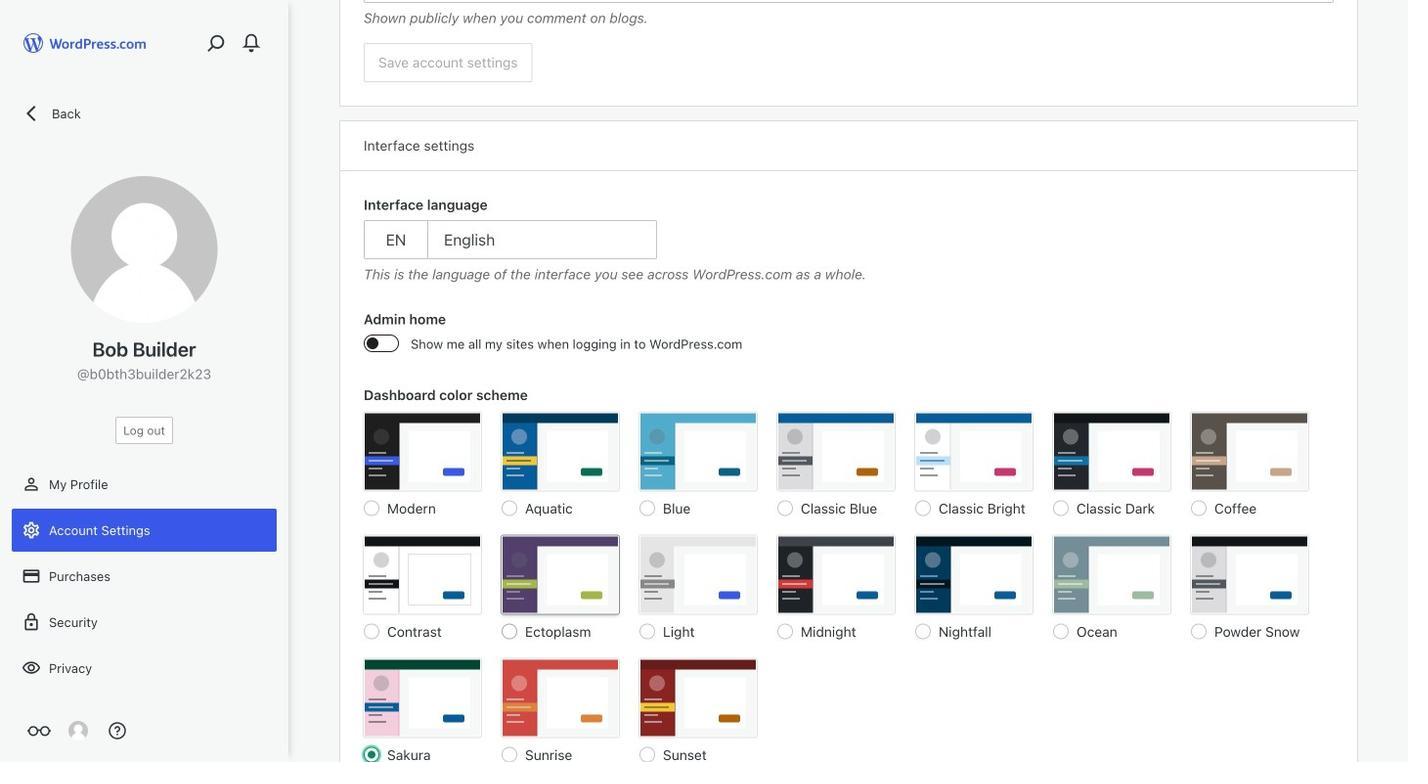 Task type: locate. For each thing, give the bounding box(es) containing it.
visibility image
[[22, 658, 41, 678]]

3 group from the top
[[364, 309, 1334, 365]]

credit_card image
[[22, 566, 41, 586]]

blue image
[[640, 412, 757, 491]]

3 list item from the top
[[1400, 262, 1409, 354]]

modern image
[[364, 412, 481, 491]]

list item
[[1400, 68, 1409, 140], [1400, 170, 1409, 262], [1400, 262, 1409, 354], [1400, 354, 1409, 426]]

classic dark image
[[1054, 412, 1171, 491]]

contrast image
[[364, 536, 481, 614]]

ocean image
[[1054, 536, 1171, 614]]

powder snow image
[[1192, 536, 1309, 614]]

sakura image
[[364, 659, 481, 737]]

None radio
[[502, 500, 518, 516], [640, 500, 655, 516], [778, 500, 793, 516], [1192, 500, 1207, 516], [364, 624, 380, 639], [640, 624, 655, 639], [1054, 624, 1069, 639], [1192, 624, 1207, 639], [364, 747, 380, 762], [640, 747, 655, 762], [502, 500, 518, 516], [640, 500, 655, 516], [778, 500, 793, 516], [1192, 500, 1207, 516], [364, 624, 380, 639], [640, 624, 655, 639], [1054, 624, 1069, 639], [1192, 624, 1207, 639], [364, 747, 380, 762], [640, 747, 655, 762]]

lock image
[[22, 612, 41, 632]]

None url field
[[364, 0, 1334, 3]]

sunset image
[[640, 659, 757, 737]]

2 list item from the top
[[1400, 170, 1409, 262]]

None radio
[[364, 500, 380, 516], [916, 500, 931, 516], [1054, 500, 1069, 516], [502, 624, 518, 639], [778, 624, 793, 639], [916, 624, 931, 639], [502, 747, 518, 762], [364, 500, 380, 516], [916, 500, 931, 516], [1054, 500, 1069, 516], [502, 624, 518, 639], [778, 624, 793, 639], [916, 624, 931, 639], [502, 747, 518, 762]]

person image
[[22, 474, 41, 494]]

bob builder image
[[71, 176, 218, 323]]

coffee image
[[1192, 412, 1309, 491]]

group
[[364, 0, 1334, 28], [364, 195, 1334, 285], [364, 309, 1334, 365], [364, 385, 1334, 762]]



Task type: vqa. For each thing, say whether or not it's contained in the screenshot.
"Blue" image
yes



Task type: describe. For each thing, give the bounding box(es) containing it.
midnight image
[[778, 536, 895, 614]]

1 group from the top
[[364, 0, 1334, 28]]

classic bright image
[[916, 412, 1033, 491]]

4 group from the top
[[364, 385, 1334, 762]]

1 list item from the top
[[1400, 68, 1409, 140]]

2 group from the top
[[364, 195, 1334, 285]]

reader image
[[27, 719, 51, 743]]

nightfall image
[[916, 536, 1033, 614]]

sunrise image
[[502, 659, 619, 737]]

aquatic image
[[502, 412, 619, 491]]

4 list item from the top
[[1400, 354, 1409, 426]]

classic blue image
[[778, 412, 895, 491]]

settings image
[[22, 520, 41, 540]]

bob builder image
[[68, 721, 88, 741]]

ectoplasm image
[[502, 536, 619, 614]]

light image
[[640, 536, 757, 614]]



